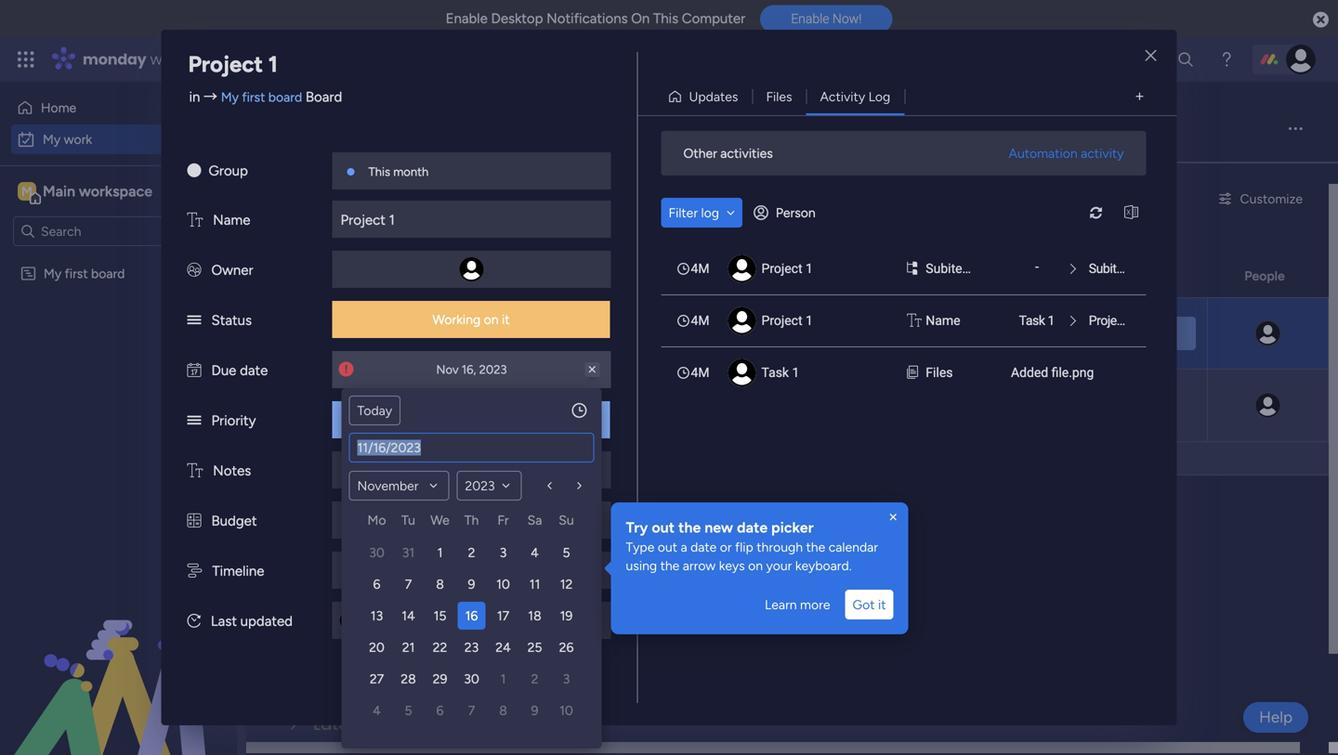 Task type: locate. For each thing, give the bounding box(es) containing it.
0 horizontal spatial 3
[[500, 545, 507, 561]]

1 horizontal spatial status
[[968, 268, 1006, 284]]

today
[[357, 403, 392, 419], [313, 512, 366, 536]]

my work option
[[11, 125, 226, 154]]

16,
[[836, 326, 850, 341], [462, 363, 476, 377]]

name
[[213, 212, 250, 229], [926, 313, 961, 329]]

2023
[[853, 326, 881, 341], [479, 363, 507, 377], [465, 478, 495, 494]]

try
[[626, 519, 648, 537]]

date up flip
[[737, 519, 768, 537]]

2 vertical spatial date
[[691, 540, 717, 555]]

subitem 1
[[1089, 261, 1144, 277], [332, 408, 398, 425]]

3 button
[[489, 539, 517, 567], [553, 666, 581, 694]]

my work
[[274, 107, 399, 149]]

workspace selection element
[[18, 180, 155, 205]]

learn
[[765, 597, 797, 613]]

1 vertical spatial item
[[342, 451, 369, 467]]

low
[[1123, 326, 1148, 342]]

items inside next week 0 items
[[418, 650, 450, 666]]

7 down 31
[[405, 577, 412, 593]]

0 vertical spatial 4m
[[691, 261, 710, 277]]

3 button down friday element
[[489, 539, 517, 567]]

status down owner
[[211, 312, 252, 329]]

0 horizontal spatial close image
[[886, 510, 901, 525]]

try out the new date picker heading
[[626, 518, 894, 538]]

next
[[313, 646, 351, 670]]

0 horizontal spatial 10 button
[[489, 571, 517, 599]]

on up added
[[1003, 326, 1018, 342]]

items inside later 0 items
[[375, 717, 407, 733]]

1 vertical spatial this month
[[415, 308, 480, 324]]

4m
[[691, 261, 710, 277], [691, 313, 710, 329], [691, 365, 710, 381]]

main workspace
[[43, 183, 152, 200]]

files
[[766, 89, 793, 105], [926, 365, 953, 381]]

21 button
[[395, 634, 423, 662]]

1 horizontal spatial working on it
[[952, 326, 1029, 342]]

item right 'new'
[[312, 191, 338, 207]]

it
[[502, 312, 510, 328], [1021, 326, 1029, 342], [878, 597, 886, 613]]

monday element
[[361, 509, 393, 537]]

working
[[433, 312, 481, 328], [952, 326, 1000, 342]]

2 vertical spatial dapulse text column image
[[187, 463, 203, 480]]

0 vertical spatial this month button
[[409, 306, 485, 326]]

search image
[[500, 192, 515, 206]]

0 vertical spatial files
[[766, 89, 793, 105]]

tu
[[402, 513, 416, 529]]

my down "search in workspace" 'field'
[[44, 266, 62, 282]]

1 horizontal spatial task 1
[[1020, 313, 1055, 329]]

5 for the rightmost 5 button
[[563, 545, 570, 561]]

1 vertical spatial files
[[926, 365, 953, 381]]

25
[[528, 640, 542, 656]]

it right got
[[878, 597, 886, 613]]

19 button
[[553, 602, 581, 630]]

10 button
[[489, 571, 517, 599], [553, 697, 581, 725]]

1 vertical spatial 3
[[563, 672, 570, 687]]

0 horizontal spatial 6
[[373, 577, 381, 593]]

more
[[800, 597, 831, 613]]

5 down sunday element
[[563, 545, 570, 561]]

30 right 29 button
[[464, 672, 480, 687]]

16, right v2 overdue deadline image on the top of page
[[836, 326, 850, 341]]

subitem 1 down v2 overdue deadline icon
[[332, 408, 398, 425]]

subitem down v2 overdue deadline icon
[[332, 408, 388, 425]]

0 vertical spatial 10
[[497, 577, 510, 593]]

9
[[468, 577, 475, 593], [531, 703, 539, 719]]

close image
[[1146, 49, 1157, 63], [886, 510, 901, 525]]

0 horizontal spatial item
[[312, 191, 338, 207]]

7 down 23
[[468, 703, 475, 719]]

refresh image
[[1082, 206, 1111, 220]]

my
[[221, 89, 239, 105], [274, 107, 317, 149], [43, 132, 61, 147], [44, 266, 62, 282], [310, 308, 327, 324], [310, 381, 327, 397]]

items inside project 1 dialog
[[476, 464, 506, 479]]

9 down 25 button
[[531, 703, 539, 719]]

working on it
[[433, 312, 510, 328], [952, 326, 1029, 342]]

0 vertical spatial task
[[1020, 313, 1045, 329]]

my first board down past
[[310, 308, 391, 324]]

out
[[652, 519, 675, 537], [658, 540, 678, 555]]

month down past dates 2 items
[[442, 308, 480, 324]]

0 horizontal spatial nov 16, 2023
[[436, 363, 507, 377]]

grid containing mo
[[361, 509, 582, 727]]

home option
[[11, 93, 226, 123]]

items inside today 0 items
[[385, 516, 417, 532]]

month up filter dashboard by text search box
[[393, 165, 429, 179]]

we
[[431, 513, 450, 529]]

desktop
[[491, 10, 543, 27]]

4 button down saturday element
[[521, 539, 549, 567]]

work right monday
[[150, 49, 184, 70]]

calendar
[[829, 540, 879, 555]]

0 vertical spatial 10 button
[[489, 571, 517, 599]]

20
[[369, 640, 385, 656]]

on down flip
[[749, 558, 763, 574]]

nov 16, 2023 for v2 overdue deadline icon
[[436, 363, 507, 377]]

5 button down 28
[[395, 697, 423, 725]]

0 horizontal spatial date
[[240, 363, 268, 379]]

items up 31
[[385, 516, 417, 532]]

files left "activity"
[[766, 89, 793, 105]]

dapulse text column image for action
[[187, 463, 203, 480]]

0
[[374, 516, 382, 532], [403, 583, 412, 599], [407, 650, 415, 666], [363, 717, 371, 733]]

6 down 29 button
[[437, 703, 444, 719]]

first
[[242, 89, 265, 105], [65, 266, 88, 282], [331, 308, 354, 324], [331, 381, 354, 397]]

1 vertical spatial 7
[[468, 703, 475, 719]]

1 horizontal spatial 1 button
[[426, 539, 454, 567]]

1 vertical spatial week
[[355, 646, 399, 670]]

1 horizontal spatial date
[[691, 540, 717, 555]]

my first board down v2 overdue deadline icon
[[310, 381, 391, 397]]

work down home
[[64, 132, 92, 147]]

file.png
[[1052, 365, 1095, 381]]

column header
[[773, 260, 919, 292]]

today inside button
[[357, 403, 392, 419]]

2 my first board button from the top
[[304, 378, 396, 399]]

out right try
[[652, 519, 675, 537]]

working down past dates 2 items
[[433, 312, 481, 328]]

1 vertical spatial 16,
[[462, 363, 476, 377]]

3
[[500, 545, 507, 561], [563, 672, 570, 687]]

1 horizontal spatial 5
[[563, 545, 570, 561]]

None search field
[[353, 184, 522, 214]]

th
[[465, 513, 479, 529]]

close image up got it button
[[886, 510, 901, 525]]

0 horizontal spatial 5
[[405, 703, 412, 719]]

my first board for 2nd my first board button from the top of the page
[[310, 381, 391, 397]]

0 up 14
[[403, 583, 412, 599]]

0 vertical spatial 4
[[531, 545, 539, 561]]

1 vertical spatial out
[[658, 540, 678, 555]]

Filter dashboard by text search field
[[353, 184, 522, 214]]

2 v2 status image from the top
[[187, 413, 201, 430]]

1 this month button from the top
[[409, 306, 485, 326]]

v2 sun image
[[187, 163, 201, 179]]

v2 subtasks column small image
[[908, 259, 918, 279]]

enable inside button
[[791, 11, 830, 26]]

10 button down 26 button
[[553, 697, 581, 725]]

0 vertical spatial 3
[[500, 545, 507, 561]]

0 horizontal spatial work
[[64, 132, 92, 147]]

1 horizontal spatial 8
[[499, 703, 507, 719]]

nov for v2 overdue deadline image on the top of page
[[810, 326, 833, 341]]

first down "search in workspace" 'field'
[[65, 266, 88, 282]]

notifications
[[547, 10, 628, 27]]

2 enable from the left
[[791, 11, 830, 26]]

this month button up date field
[[409, 378, 485, 399]]

6 up 13 button
[[373, 577, 381, 593]]

16, for v2 overdue deadline image on the top of page
[[836, 326, 850, 341]]

added file.png
[[1011, 365, 1095, 381]]

1 vertical spatial 8 button
[[489, 697, 517, 725]]

0 horizontal spatial 8
[[436, 577, 444, 593]]

1 enable from the left
[[446, 10, 488, 27]]

lottie animation image
[[0, 568, 237, 756]]

now!
[[833, 11, 862, 26]]

0 horizontal spatial 10
[[497, 577, 510, 593]]

arrow
[[683, 558, 716, 574]]

people
[[1245, 268, 1285, 284]]

2 vertical spatial 4m
[[691, 365, 710, 381]]

2 button down thursday element
[[458, 539, 486, 567]]

activities
[[721, 145, 773, 161]]

v2 status image for status
[[187, 312, 201, 329]]

week
[[352, 579, 396, 603], [355, 646, 399, 670]]

week for this week
[[352, 579, 396, 603]]

0 vertical spatial name
[[213, 212, 250, 229]]

1 v2 status image from the top
[[187, 312, 201, 329]]

16, inside project 1 dialog
[[462, 363, 476, 377]]

board down dates
[[357, 308, 391, 324]]

fr
[[498, 513, 509, 529]]

row group
[[361, 537, 582, 727]]

week for next week
[[355, 646, 399, 670]]

0 vertical spatial this month
[[369, 165, 429, 179]]

name for dapulse text column image related to project 1
[[213, 212, 250, 229]]

v2 overdue deadline image
[[339, 361, 354, 379]]

28
[[401, 672, 416, 687]]

on up project 1 button
[[484, 312, 499, 328]]

2 horizontal spatial 2
[[531, 672, 539, 687]]

other activities
[[684, 145, 773, 161]]

1 vertical spatial close image
[[886, 510, 901, 525]]

5 down 28
[[405, 703, 412, 719]]

nov right v2 overdue deadline image on the top of page
[[810, 326, 833, 341]]

0 vertical spatial nov
[[810, 326, 833, 341]]

Search in workspace field
[[39, 221, 155, 242]]

learn more
[[765, 597, 831, 613]]

2 this month button from the top
[[409, 378, 485, 399]]

14 button
[[395, 602, 423, 630]]

2 down 25 button
[[531, 672, 539, 687]]

other
[[684, 145, 718, 161]]

1 horizontal spatial 16,
[[836, 326, 850, 341]]

0 horizontal spatial 16,
[[462, 363, 476, 377]]

date right due
[[240, 363, 268, 379]]

1 horizontal spatial 30 button
[[458, 666, 486, 694]]

close image left search everything icon
[[1146, 49, 1157, 63]]

1 vertical spatial status
[[211, 312, 252, 329]]

0 horizontal spatial it
[[502, 312, 510, 328]]

19
[[560, 608, 573, 624]]

the
[[679, 519, 701, 537], [806, 540, 826, 555], [661, 558, 680, 574]]

10 down 26 button
[[560, 703, 573, 719]]

4
[[531, 545, 539, 561], [378, 614, 385, 628], [373, 703, 381, 719]]

1 vertical spatial 30
[[464, 672, 480, 687]]

customize
[[1241, 191, 1303, 207]]

2 button down 25 button
[[521, 666, 549, 694]]

work for monday
[[150, 49, 184, 70]]

person button
[[746, 198, 827, 228]]

board down "search in workspace" 'field'
[[91, 266, 125, 282]]

2023 right v2 overdue deadline image on the top of page
[[853, 326, 881, 341]]

dapulse text column image for project 1
[[187, 212, 203, 229]]

0 vertical spatial work
[[150, 49, 184, 70]]

project inside button
[[504, 381, 546, 397]]

1 vertical spatial 6
[[437, 703, 444, 719]]

9 up 16 button
[[468, 577, 475, 593]]

0 horizontal spatial 3 button
[[489, 539, 517, 567]]

my first board
[[44, 266, 125, 282], [310, 308, 391, 324], [310, 381, 391, 397]]

0 inside this week 0 items
[[403, 583, 412, 599]]

0 vertical spatial close image
[[1146, 49, 1157, 63]]

in → my first board board
[[189, 89, 342, 106]]

1 horizontal spatial 3
[[563, 672, 570, 687]]

work inside option
[[64, 132, 92, 147]]

due
[[211, 363, 236, 379]]

3 4m from the top
[[691, 365, 710, 381]]

task 1 down v2 overdue deadline image on the top of page
[[762, 365, 800, 381]]

list box
[[661, 243, 1147, 399]]

0 horizontal spatial subitem 1
[[332, 408, 398, 425]]

1 horizontal spatial 6
[[437, 703, 444, 719]]

1 vertical spatial 2023
[[479, 363, 507, 377]]

monday marketplace image
[[1131, 50, 1150, 69]]

4 down 27
[[373, 703, 381, 719]]

0 vertical spatial v2 status image
[[187, 312, 201, 329]]

month inside project 1 dialog
[[393, 165, 429, 179]]

8
[[436, 577, 444, 593], [499, 703, 507, 719]]

angle down image
[[727, 206, 735, 219]]

board left board
[[268, 89, 302, 105]]

nov inside project 1 dialog
[[436, 363, 459, 377]]

enable left now!
[[791, 11, 830, 26]]

2023 up th
[[465, 478, 495, 494]]

nov 16, 2023 up project 1 button
[[436, 363, 507, 377]]

0 horizontal spatial 1 button
[[375, 308, 387, 380]]

priority up low
[[1111, 268, 1154, 284]]

work
[[150, 49, 184, 70], [64, 132, 92, 147]]

6 button up 13 button
[[363, 571, 391, 599]]

1 horizontal spatial close image
[[1146, 49, 1157, 63]]

26 button
[[553, 634, 581, 662]]

1 horizontal spatial 30
[[464, 672, 480, 687]]

2 button
[[458, 539, 486, 567], [521, 666, 549, 694]]

1 vertical spatial 1 button
[[426, 539, 454, 567]]

0 up 28
[[407, 650, 415, 666]]

on
[[631, 10, 650, 27]]

items
[[422, 271, 454, 287], [476, 464, 506, 479], [385, 516, 417, 532], [415, 583, 447, 599], [418, 650, 450, 666], [375, 717, 407, 733]]

enable for enable now!
[[791, 11, 830, 26]]

1 horizontal spatial working
[[952, 326, 1000, 342]]

priority inside project 1 dialog
[[211, 413, 256, 430]]

nov 16, 2023 right v2 overdue deadline image on the top of page
[[810, 326, 881, 341]]

week up 27
[[355, 646, 399, 670]]

got it
[[853, 597, 886, 613]]

0 vertical spatial 6
[[373, 577, 381, 593]]

1 vertical spatial today
[[313, 512, 366, 536]]

7 for 7 button to the right
[[468, 703, 475, 719]]

1 my first board button from the top
[[304, 306, 396, 326]]

my first board button down past
[[304, 306, 396, 326]]

1 horizontal spatial 9 button
[[521, 697, 549, 725]]

8 up 15
[[436, 577, 444, 593]]

nov 16, 2023 for v2 overdue deadline image on the top of page
[[810, 326, 881, 341]]

1 4m from the top
[[691, 261, 710, 277]]

dapulse text column image left 'notes'
[[187, 463, 203, 480]]

items right dates
[[422, 271, 454, 287]]

30 down monday element at the bottom of page
[[369, 545, 385, 561]]

1 button down 24
[[489, 666, 517, 694]]

2023 inside project 1 dialog
[[479, 363, 507, 377]]

1 horizontal spatial 4 button
[[521, 539, 549, 567]]

log
[[869, 89, 891, 105]]

project 1 button
[[498, 378, 560, 399]]

dates
[[355, 267, 404, 291]]

grid
[[361, 509, 582, 727]]

name down group
[[213, 212, 250, 229]]

items inside this week 0 items
[[415, 583, 447, 599]]

1 vertical spatial nov
[[436, 363, 459, 377]]

owner
[[211, 262, 253, 279]]

4 for rightmost 4 button
[[531, 545, 539, 561]]

lottie animation element
[[0, 568, 237, 756]]

0 horizontal spatial 30 button
[[363, 539, 391, 567]]

0 vertical spatial priority
[[1111, 268, 1154, 284]]

0 vertical spatial 7
[[405, 577, 412, 593]]

working on it up added
[[952, 326, 1029, 342]]

this down work
[[369, 165, 390, 179]]

status inside project 1 dialog
[[211, 312, 252, 329]]

2 vertical spatial 4
[[373, 703, 381, 719]]

last updated
[[211, 614, 293, 630]]

v2 overdue deadline image
[[780, 325, 795, 343]]

0 vertical spatial status
[[968, 268, 1006, 284]]

24 button
[[489, 634, 517, 662]]

month
[[393, 165, 429, 179], [442, 308, 480, 324], [442, 381, 480, 397]]

30 button
[[363, 539, 391, 567], [458, 666, 486, 694]]

1 vertical spatial my first board button
[[304, 378, 396, 399]]

1 horizontal spatial 2 button
[[521, 666, 549, 694]]

automation activity
[[1009, 145, 1124, 161]]

on inside try out the new date picker type out a date or flip through the calendar using the arrow keys on your keyboard.
[[749, 558, 763, 574]]

v2 status image for priority
[[187, 413, 201, 430]]

5 button down sunday element
[[553, 539, 581, 567]]

priority up 'notes'
[[211, 413, 256, 430]]

out left a
[[658, 540, 678, 555]]

28 button
[[395, 666, 423, 694]]

1 vertical spatial 9
[[531, 703, 539, 719]]

dapulse text column image
[[187, 212, 203, 229], [908, 311, 922, 331], [187, 463, 203, 480]]

2 right dates
[[411, 271, 418, 287]]

enable left desktop
[[446, 10, 488, 27]]

items inside past dates 2 items
[[422, 271, 454, 287]]

my first board down "search in workspace" 'field'
[[44, 266, 125, 282]]

enable for enable desktop notifications on this computer
[[446, 10, 488, 27]]

home link
[[11, 93, 226, 123]]

dapulse text column image down the 'v2 sun' image
[[187, 212, 203, 229]]

dapulse date column image
[[187, 363, 201, 379]]

dapulse text column image up v2 file column icon
[[908, 311, 922, 331]]

1 vertical spatial 2 button
[[521, 666, 549, 694]]

list box containing 4m
[[661, 243, 1147, 399]]

v2 status image down v2 multiple person column icon
[[187, 312, 201, 329]]

task 1
[[1020, 313, 1055, 329], [762, 365, 800, 381]]

task
[[1020, 313, 1045, 329], [762, 365, 789, 381]]

1 vertical spatial work
[[64, 132, 92, 147]]

enable now! button
[[761, 5, 893, 33]]

items down 27
[[375, 717, 407, 733]]

4 left months
[[378, 614, 385, 628]]

my first board button up + add item
[[304, 378, 396, 399]]

sa
[[528, 513, 542, 529]]

0 horizontal spatial name
[[213, 212, 250, 229]]

got it button
[[845, 590, 894, 620]]

items up 15
[[415, 583, 447, 599]]

nov 16, 2023 inside project 1 dialog
[[436, 363, 507, 377]]

9 button up 16 button
[[458, 571, 486, 599]]

working down subitems
[[952, 326, 1000, 342]]

month up date field
[[442, 381, 480, 397]]

dapulse close image
[[1314, 11, 1329, 30]]

0 horizontal spatial nov
[[436, 363, 459, 377]]

v2 file column image
[[908, 363, 918, 383]]

2023 up project 1 button
[[479, 363, 507, 377]]

10 up the "17"
[[497, 577, 510, 593]]

1 vertical spatial 9 button
[[521, 697, 549, 725]]

week up 13
[[352, 579, 396, 603]]

8 down 24 button on the bottom
[[499, 703, 507, 719]]

it up project 1 button
[[502, 312, 510, 328]]

29 button
[[426, 666, 454, 694]]

10 button up the "17"
[[489, 571, 517, 599]]

items up the 29
[[418, 650, 450, 666]]

my first board link
[[221, 89, 302, 105]]

8 button down 24
[[489, 697, 517, 725]]

1 vertical spatial this month button
[[409, 378, 485, 399]]

2 vertical spatial my first board
[[310, 381, 391, 397]]

2 4m from the top
[[691, 313, 710, 329]]

1 horizontal spatial files
[[926, 365, 953, 381]]

v2 status image
[[187, 312, 201, 329], [187, 413, 201, 430]]

16, up date field
[[462, 363, 476, 377]]

john smith image
[[1287, 45, 1316, 74]]

option
[[0, 257, 237, 261]]



Task type: describe. For each thing, give the bounding box(es) containing it.
customize button
[[1211, 184, 1311, 214]]

2 vertical spatial month
[[442, 381, 480, 397]]

due date
[[211, 363, 268, 379]]

this down past dates 2 items
[[415, 308, 439, 324]]

14
[[402, 608, 415, 624]]

0 horizontal spatial 8 button
[[426, 571, 454, 599]]

0 vertical spatial 8
[[436, 577, 444, 593]]

working on it inside project 1 dialog
[[433, 312, 510, 328]]

through
[[757, 540, 803, 555]]

it inside button
[[878, 597, 886, 613]]

my work link
[[11, 125, 226, 154]]

friday element
[[488, 509, 519, 537]]

5 for bottommost 5 button
[[405, 703, 412, 719]]

later
[[313, 713, 356, 737]]

export to excel image
[[1117, 206, 1147, 220]]

2 horizontal spatial it
[[1021, 326, 1029, 342]]

it inside project 1 dialog
[[502, 312, 510, 328]]

→
[[204, 89, 218, 106]]

1 horizontal spatial 9
[[531, 703, 539, 719]]

7 for 7 button to the left
[[405, 577, 412, 593]]

2023 button
[[457, 471, 522, 501]]

next week 0 items
[[313, 646, 450, 670]]

subitems
[[926, 261, 981, 277]]

1 vertical spatial 30 button
[[458, 666, 486, 694]]

board inside my first board list box
[[91, 266, 125, 282]]

27 button
[[363, 666, 391, 694]]

my work
[[43, 132, 92, 147]]

2 vertical spatial this month
[[415, 381, 480, 397]]

files inside list box
[[926, 365, 953, 381]]

1 vertical spatial 4 button
[[363, 697, 391, 725]]

first inside "in → my first board board"
[[242, 89, 265, 105]]

first down v2 overdue deadline icon
[[331, 381, 354, 397]]

my inside list box
[[44, 266, 62, 282]]

1 vertical spatial 10 button
[[553, 697, 581, 725]]

action
[[438, 464, 473, 479]]

0 horizontal spatial 9 button
[[458, 571, 486, 599]]

this week 0 items
[[313, 579, 447, 603]]

this right on
[[654, 10, 679, 27]]

subitem inside list box
[[1089, 261, 1134, 277]]

a
[[681, 540, 688, 555]]

22
[[433, 640, 447, 656]]

12 button
[[553, 571, 581, 599]]

0 vertical spatial 2 button
[[458, 539, 486, 567]]

0 horizontal spatial task
[[762, 365, 789, 381]]

thursday element
[[456, 509, 488, 537]]

project 1 inside project 1 button
[[504, 381, 555, 397]]

my first board list box
[[0, 254, 237, 541]]

1 horizontal spatial 8 button
[[489, 697, 517, 725]]

this right today button
[[415, 381, 439, 397]]

0 horizontal spatial 9
[[468, 577, 475, 593]]

item inside button
[[312, 191, 338, 207]]

25 button
[[521, 634, 549, 662]]

0 horizontal spatial 7 button
[[395, 571, 423, 599]]

1 horizontal spatial 2
[[468, 545, 475, 561]]

31 button
[[395, 539, 423, 567]]

dapulse timeline column image
[[187, 563, 202, 580]]

23
[[465, 640, 479, 656]]

29
[[433, 672, 448, 687]]

using
[[626, 558, 657, 574]]

enable desktop notifications on this computer
[[446, 10, 746, 27]]

board up + add item
[[357, 381, 391, 397]]

workspace image
[[18, 181, 36, 202]]

today for today 0 items
[[313, 512, 366, 536]]

today for today
[[357, 403, 392, 419]]

0 inside today 0 items
[[374, 516, 382, 532]]

work for my
[[64, 132, 92, 147]]

automation
[[1009, 145, 1078, 161]]

m
[[21, 184, 32, 199]]

Date field
[[350, 434, 594, 462]]

0 horizontal spatial 30
[[369, 545, 385, 561]]

november button
[[349, 471, 449, 501]]

0 vertical spatial the
[[679, 519, 701, 537]]

board inside "in → my first board board"
[[268, 89, 302, 105]]

2023 inside the '2023' button
[[465, 478, 495, 494]]

1 vertical spatial dapulse text column image
[[908, 311, 922, 331]]

v2 multiple person column image
[[187, 262, 201, 279]]

2 horizontal spatial on
[[1003, 326, 1018, 342]]

wednesday element
[[424, 509, 456, 537]]

automation activity button
[[1002, 139, 1132, 168]]

1 vertical spatial 5 button
[[395, 697, 423, 725]]

updates button
[[661, 82, 753, 112]]

past
[[313, 267, 350, 291]]

your
[[767, 558, 792, 574]]

2 horizontal spatial date
[[737, 519, 768, 537]]

november
[[357, 478, 419, 494]]

1 vertical spatial month
[[442, 308, 480, 324]]

new
[[705, 519, 734, 537]]

1 horizontal spatial 5 button
[[553, 539, 581, 567]]

board
[[306, 89, 342, 106]]

computer
[[682, 10, 746, 27]]

2 vertical spatial 1 button
[[489, 666, 517, 694]]

select product image
[[17, 50, 35, 69]]

my down board
[[274, 107, 317, 149]]

workspace
[[79, 183, 152, 200]]

31
[[402, 545, 415, 561]]

monday work management
[[83, 49, 289, 70]]

11 button
[[521, 571, 549, 599]]

activity
[[820, 89, 866, 105]]

3 for left "3" "button"
[[500, 545, 507, 561]]

enable now!
[[791, 11, 862, 26]]

0 vertical spatial out
[[652, 519, 675, 537]]

0 vertical spatial 6 button
[[363, 571, 391, 599]]

3 for "3" "button" to the right
[[563, 672, 570, 687]]

16
[[465, 608, 478, 624]]

first inside my first board list box
[[65, 266, 88, 282]]

13
[[371, 608, 383, 624]]

hide button
[[541, 184, 609, 214]]

4m for files
[[691, 365, 710, 381]]

23 button
[[458, 634, 486, 662]]

21
[[402, 640, 415, 656]]

1 inside button
[[549, 381, 555, 397]]

added
[[1011, 365, 1049, 381]]

4m for subitems
[[691, 261, 710, 277]]

0 vertical spatial 1 button
[[375, 308, 387, 380]]

1 vertical spatial 8
[[499, 703, 507, 719]]

help
[[1260, 708, 1293, 727]]

4m for name
[[691, 313, 710, 329]]

1 horizontal spatial 6 button
[[426, 697, 454, 725]]

nov for v2 overdue deadline icon
[[436, 363, 459, 377]]

ago
[[432, 614, 452, 628]]

1 horizontal spatial 3 button
[[553, 666, 581, 694]]

my inside "in → my first board board"
[[221, 89, 239, 105]]

activity
[[1081, 145, 1124, 161]]

work
[[324, 107, 399, 149]]

2023 for v2 overdue deadline icon
[[479, 363, 507, 377]]

today button
[[349, 396, 401, 426]]

0 inside later 0 items
[[363, 717, 371, 733]]

0 inside next week 0 items
[[407, 650, 415, 666]]

name for middle dapulse text column image
[[926, 313, 961, 329]]

list box inside project 1 dialog
[[661, 243, 1147, 399]]

last
[[211, 614, 237, 630]]

help button
[[1244, 703, 1309, 734]]

sunday element
[[551, 509, 582, 537]]

picker
[[772, 519, 814, 537]]

date inside project 1 dialog
[[240, 363, 268, 379]]

got
[[853, 597, 875, 613]]

saturday element
[[519, 509, 551, 537]]

0 horizontal spatial subitem
[[332, 408, 388, 425]]

my first board inside list box
[[44, 266, 125, 282]]

this left 13 button
[[313, 579, 347, 603]]

learn more button
[[758, 590, 838, 620]]

notes
[[213, 463, 251, 480]]

person
[[776, 205, 816, 221]]

2 vertical spatial 2
[[531, 672, 539, 687]]

v2 pulse updated log image
[[187, 614, 201, 630]]

search everything image
[[1177, 50, 1196, 69]]

1 horizontal spatial 10
[[560, 703, 573, 719]]

24
[[496, 640, 511, 656]]

18
[[528, 608, 542, 624]]

16, for v2 overdue deadline icon
[[462, 363, 476, 377]]

keyboard.
[[796, 558, 852, 574]]

2023 for v2 overdue deadline image on the top of page
[[853, 326, 881, 341]]

files inside files button
[[766, 89, 793, 105]]

$100
[[458, 514, 485, 529]]

working inside project 1 dialog
[[433, 312, 481, 328]]

2 inside past dates 2 items
[[411, 271, 418, 287]]

my down past
[[310, 308, 327, 324]]

2 vertical spatial the
[[661, 558, 680, 574]]

1 vertical spatial task 1
[[762, 365, 800, 381]]

my left today button
[[310, 381, 327, 397]]

previous image
[[542, 479, 557, 494]]

my first board for 1st my first board button from the top
[[310, 308, 391, 324]]

on inside project 1 dialog
[[484, 312, 499, 328]]

help image
[[1218, 50, 1236, 69]]

1 vertical spatial subitem 1
[[332, 408, 398, 425]]

4 inside project 1 dialog
[[378, 614, 385, 628]]

updates
[[689, 89, 739, 105]]

13 button
[[363, 602, 391, 630]]

1 vertical spatial the
[[806, 540, 826, 555]]

first down past
[[331, 308, 354, 324]]

try out the new date picker type out a date or flip through the calendar using the arrow keys on your keyboard.
[[626, 519, 882, 574]]

subitem 1 inside project 1 dialog
[[1089, 261, 1144, 277]]

4 for bottom 4 button
[[373, 703, 381, 719]]

tuesday element
[[393, 509, 424, 537]]

add view image
[[1136, 90, 1144, 103]]

add time image
[[570, 402, 589, 420]]

my inside option
[[43, 132, 61, 147]]

updated
[[240, 614, 293, 630]]

this month inside project 1 dialog
[[369, 165, 429, 179]]

row group containing 30
[[361, 537, 582, 727]]

project 1 dialog
[[0, 0, 1339, 756]]

flip
[[735, 540, 754, 555]]

20 button
[[363, 634, 391, 662]]

this inside project 1 dialog
[[369, 165, 390, 179]]

filter log
[[669, 205, 719, 221]]

dapulse numbers column image
[[187, 513, 201, 530]]

management
[[188, 49, 289, 70]]

months
[[388, 614, 429, 628]]

17 button
[[489, 602, 517, 630]]

next image
[[572, 479, 587, 494]]

1 horizontal spatial 7 button
[[458, 697, 486, 725]]

log
[[701, 205, 719, 221]]

main
[[43, 183, 75, 200]]

11
[[530, 577, 540, 593]]

17
[[497, 608, 510, 624]]

4 months ago
[[378, 614, 452, 628]]



Task type: vqa. For each thing, say whether or not it's contained in the screenshot.


